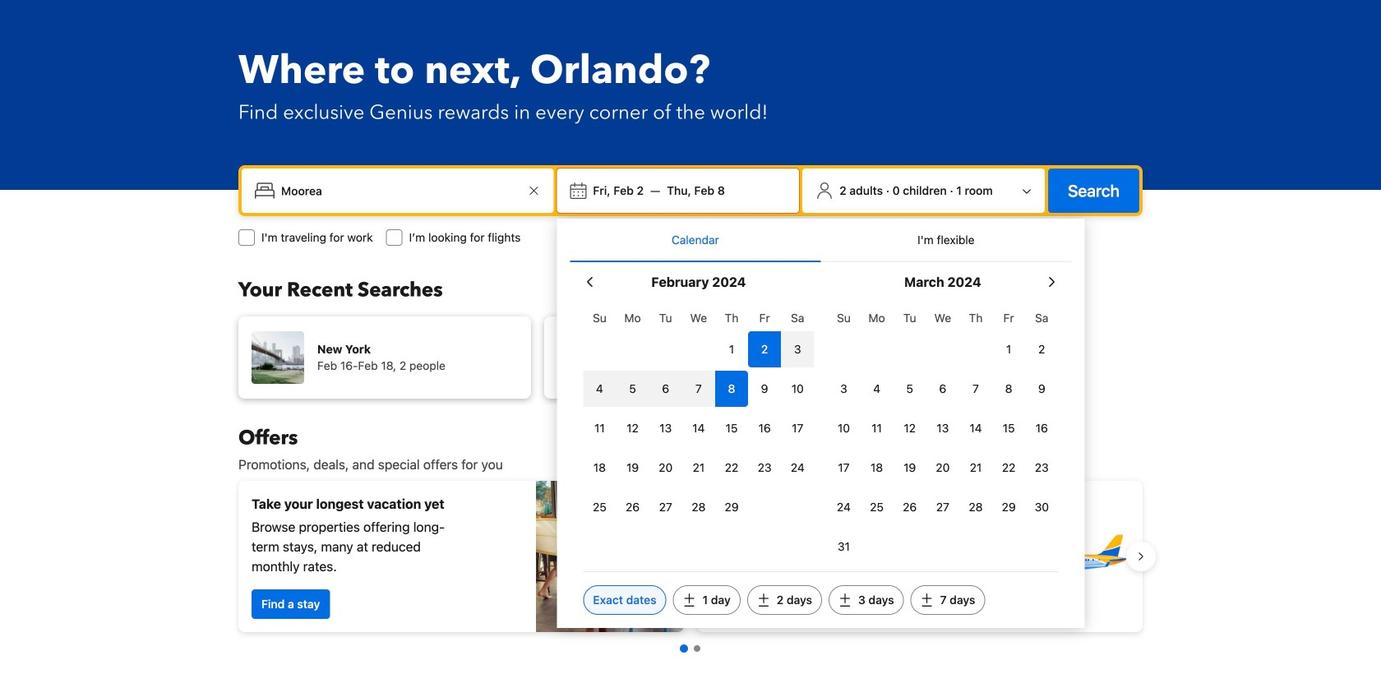 Task type: locate. For each thing, give the bounding box(es) containing it.
5 February 2024 checkbox
[[616, 371, 649, 407]]

24 March 2024 checkbox
[[827, 489, 860, 525]]

29 February 2024 checkbox
[[715, 489, 748, 525]]

7 March 2024 checkbox
[[959, 371, 992, 407]]

28 February 2024 checkbox
[[682, 489, 715, 525]]

tab list
[[570, 219, 1072, 263]]

13 February 2024 checkbox
[[649, 410, 682, 446]]

0 horizontal spatial grid
[[583, 302, 814, 525]]

1 horizontal spatial grid
[[827, 302, 1058, 565]]

6 March 2024 checkbox
[[926, 371, 959, 407]]

13 March 2024 checkbox
[[926, 410, 959, 446]]

14 February 2024 checkbox
[[682, 410, 715, 446]]

10 March 2024 checkbox
[[827, 410, 860, 446]]

cell up the 13 february 2024 option
[[649, 368, 682, 407]]

18 February 2024 checkbox
[[583, 450, 616, 486]]

28 March 2024 checkbox
[[959, 489, 992, 525]]

20 February 2024 checkbox
[[649, 450, 682, 486]]

cell up 14 february 2024 checkbox in the bottom of the page
[[682, 368, 715, 407]]

21 February 2024 checkbox
[[682, 450, 715, 486]]

31 March 2024 checkbox
[[827, 529, 860, 565]]

8 February 2024 checkbox
[[715, 371, 748, 407]]

cell up 11 february 2024 checkbox
[[583, 368, 616, 407]]

22 March 2024 checkbox
[[992, 450, 1025, 486]]

17 February 2024 checkbox
[[781, 410, 814, 446]]

16 March 2024 checkbox
[[1025, 410, 1058, 446]]

7 February 2024 checkbox
[[682, 371, 715, 407]]

17 March 2024 checkbox
[[827, 450, 860, 486]]

cell up 10 february 2024 option
[[781, 328, 814, 368]]

19 February 2024 checkbox
[[616, 450, 649, 486]]

region
[[225, 474, 1156, 639]]

take your longest vacation yet image
[[536, 481, 684, 632]]

fly away to your dream vacation image
[[1015, 499, 1130, 614]]

11 February 2024 checkbox
[[583, 410, 616, 446]]

14 March 2024 checkbox
[[959, 410, 992, 446]]

grid
[[583, 302, 814, 525], [827, 302, 1058, 565]]

22 February 2024 checkbox
[[715, 450, 748, 486]]

3 February 2024 checkbox
[[781, 331, 814, 368]]

progress bar
[[680, 645, 700, 653]]

27 March 2024 checkbox
[[926, 489, 959, 525]]

cell
[[748, 328, 781, 368], [781, 328, 814, 368], [583, 368, 616, 407], [616, 368, 649, 407], [649, 368, 682, 407], [682, 368, 715, 407], [715, 368, 748, 407]]

1 March 2024 checkbox
[[992, 331, 1025, 368]]



Task type: describe. For each thing, give the bounding box(es) containing it.
16 February 2024 checkbox
[[748, 410, 781, 446]]

1 February 2024 checkbox
[[715, 331, 748, 368]]

3 March 2024 checkbox
[[827, 371, 860, 407]]

cell up 9 february 2024 checkbox
[[748, 328, 781, 368]]

15 March 2024 checkbox
[[992, 410, 1025, 446]]

cell up the 12 february 2024 option on the left bottom of page
[[616, 368, 649, 407]]

23 February 2024 checkbox
[[748, 450, 781, 486]]

8 March 2024 checkbox
[[992, 371, 1025, 407]]

4 February 2024 checkbox
[[583, 371, 616, 407]]

2 February 2024 checkbox
[[748, 331, 781, 368]]

2 grid from the left
[[827, 302, 1058, 565]]

24 February 2024 checkbox
[[781, 450, 814, 486]]

30 March 2024 checkbox
[[1025, 489, 1058, 525]]

9 March 2024 checkbox
[[1025, 371, 1058, 407]]

6 February 2024 checkbox
[[649, 371, 682, 407]]

15 February 2024 checkbox
[[715, 410, 748, 446]]

10 February 2024 checkbox
[[781, 371, 814, 407]]

4 March 2024 checkbox
[[860, 371, 893, 407]]

26 February 2024 checkbox
[[616, 489, 649, 525]]

5 March 2024 checkbox
[[893, 371, 926, 407]]

19 March 2024 checkbox
[[893, 450, 926, 486]]

25 February 2024 checkbox
[[583, 489, 616, 525]]

25 March 2024 checkbox
[[860, 489, 893, 525]]

1 grid from the left
[[583, 302, 814, 525]]

9 February 2024 checkbox
[[748, 371, 781, 407]]

23 March 2024 checkbox
[[1025, 450, 1058, 486]]

18 March 2024 checkbox
[[860, 450, 893, 486]]

2 March 2024 checkbox
[[1025, 331, 1058, 368]]

21 March 2024 checkbox
[[959, 450, 992, 486]]

29 March 2024 checkbox
[[992, 489, 1025, 525]]

11 March 2024 checkbox
[[860, 410, 893, 446]]

26 March 2024 checkbox
[[893, 489, 926, 525]]

12 March 2024 checkbox
[[893, 410, 926, 446]]

27 February 2024 checkbox
[[649, 489, 682, 525]]

12 February 2024 checkbox
[[616, 410, 649, 446]]

Where are you going? field
[[275, 176, 524, 206]]

20 March 2024 checkbox
[[926, 450, 959, 486]]

cell up 15 february 2024 option at the right bottom of the page
[[715, 368, 748, 407]]



Task type: vqa. For each thing, say whether or not it's contained in the screenshot.
I
no



